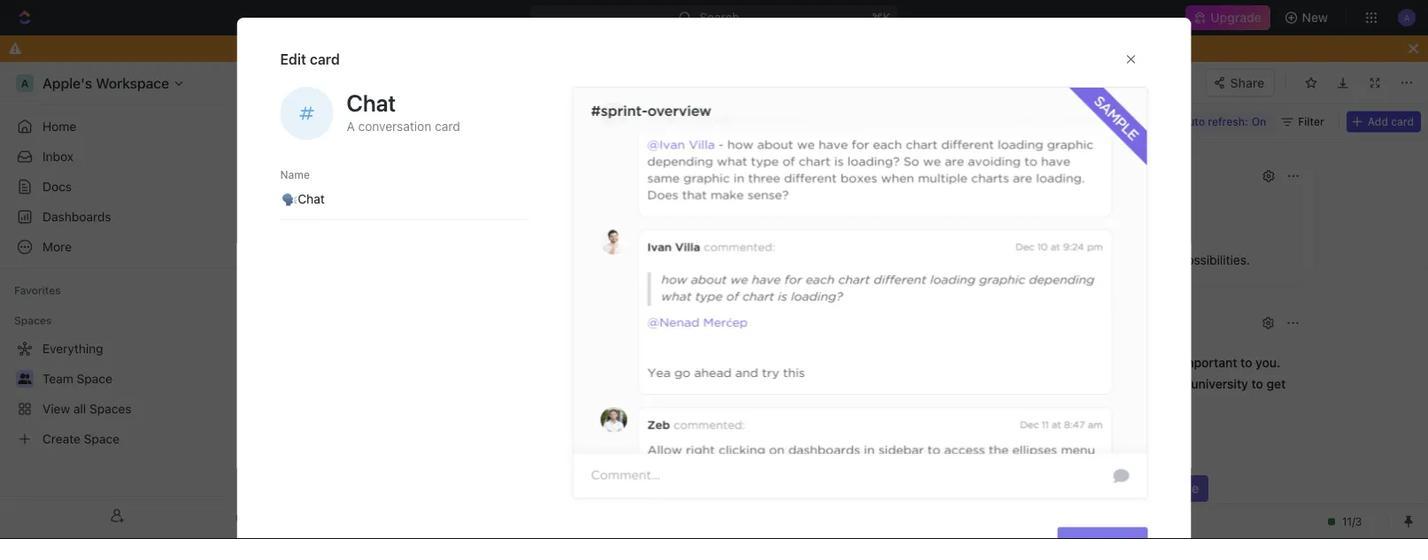 Task type: describe. For each thing, give the bounding box(es) containing it.
to down personal
[[875, 278, 886, 292]]

name
[[280, 168, 310, 181]]

this
[[440, 253, 465, 267]]

1 horizontal spatial a
[[961, 481, 970, 496]]

edit for edit mode:
[[283, 114, 305, 129]]

dashboards down started!
[[882, 437, 953, 452]]

personal
[[854, 253, 903, 267]]

0 horizontal spatial at
[[679, 278, 690, 292]]

hey there! 👋
[[767, 205, 928, 237]]

included
[[913, 377, 964, 391]]

0 horizontal spatial add
[[616, 278, 640, 292]]

inbox link
[[7, 143, 257, 171]]

to keep track of everything that's important to you. we've included some links to our help docs, blog, and university to get you started!
[[874, 356, 1290, 413]]

you.
[[1256, 356, 1281, 370]]

possibilities.
[[1180, 253, 1251, 267]]

to left add
[[767, 278, 779, 292]]

Card name text field
[[280, 182, 528, 215]]

share button
[[1206, 69, 1275, 97]]

1 a from the left
[[481, 253, 487, 267]]

2 a from the left
[[1079, 253, 1086, 267]]

nov 21, 2023 at 4:58 pm
[[1198, 70, 1331, 84]]

card]
[[643, 278, 676, 292]]

2 horizontal spatial you
[[918, 278, 938, 292]]

to
[[912, 481, 926, 496]]

client
[[989, 253, 1021, 267]]

project
[[973, 481, 1015, 496]]

cards
[[840, 278, 872, 292]]

some
[[967, 377, 999, 391]]

chat
[[347, 89, 396, 116]]

0 vertical spatial of
[[1131, 253, 1143, 267]]

tree inside the sidebar navigation
[[7, 335, 257, 453]]

dashboards inside button
[[536, 168, 616, 185]]

docs,
[[1098, 377, 1131, 391]]

important
[[1180, 356, 1238, 370]]

refresh:
[[1208, 116, 1249, 128]]

how
[[655, 253, 678, 267]]

add
[[782, 278, 804, 292]]

to inside button
[[463, 168, 477, 185]]

card for edit card
[[310, 51, 340, 68]]

search...
[[700, 10, 750, 25]]

0 vertical spatial help
[[890, 278, 914, 292]]

chat a conversation card
[[347, 89, 460, 134]]

show
[[597, 253, 627, 267]]

0 vertical spatial at
[[1272, 70, 1283, 84]]

visualize
[[942, 278, 991, 292]]

[+
[[599, 278, 613, 292]]

this is a simple example to show you how dashboards can work as your personal headquarters, client portal, or a variety of other possibilities.
[[440, 253, 1254, 267]]

headquarters,
[[906, 253, 986, 267]]

0 vertical spatial your
[[825, 253, 850, 267]]

other
[[1146, 253, 1177, 267]]

guide
[[1165, 481, 1199, 496]]

example
[[531, 253, 579, 267]]

more
[[807, 278, 836, 292]]

sidebar navigation
[[0, 62, 265, 539]]

dashboards overview
[[882, 437, 1011, 452]]

or
[[1064, 253, 1076, 267]]

upgrade link
[[1186, 5, 1271, 30]]

inbox
[[43, 149, 74, 164]]

work
[[778, 253, 805, 267]]

to up some
[[983, 356, 995, 370]]

welcome
[[398, 168, 459, 185]]

to left show at left
[[583, 253, 594, 267]]

as
[[809, 253, 822, 267]]

clickup
[[480, 168, 532, 185]]

dashboard
[[1098, 481, 1162, 496]]

how
[[882, 481, 908, 496]]

add inside button
[[1368, 116, 1389, 128]]

that's
[[1143, 356, 1177, 370]]

there!
[[821, 205, 895, 237]]

conversation
[[358, 119, 432, 134]]

keep
[[998, 356, 1026, 370]]

⌘k
[[872, 10, 891, 25]]

auto
[[1182, 116, 1206, 128]]

clickup logo image
[[1344, 69, 1423, 85]]

1 vertical spatial your
[[1048, 278, 1074, 292]]

what's
[[994, 278, 1032, 292]]

simple
[[491, 253, 528, 267]]

portal,
[[1024, 253, 1061, 267]]

new
[[1303, 10, 1329, 25]]

overview
[[956, 437, 1011, 452]]

is
[[468, 253, 477, 267]]

top
[[715, 278, 734, 292]]

on
[[582, 278, 596, 292]]

to left you.
[[1241, 356, 1253, 370]]

card inside chat a conversation card
[[435, 119, 460, 134]]



Task type: locate. For each thing, give the bounding box(es) containing it.
add
[[1368, 116, 1389, 128], [616, 278, 640, 292]]

a right or
[[1079, 253, 1086, 267]]

your
[[825, 253, 850, 267], [1048, 278, 1074, 292]]

docs link
[[7, 173, 257, 201]]

auto refresh: on
[[1182, 116, 1267, 128]]

card
[[310, 51, 340, 68], [1392, 116, 1414, 128], [435, 119, 460, 134]]

help right our
[[1070, 377, 1095, 391]]

university
[[1192, 377, 1249, 391]]

links
[[1002, 377, 1029, 391]]

get
[[1267, 377, 1286, 391]]

None text field
[[388, 72, 725, 94]]

home link
[[7, 112, 257, 141]]

started!
[[899, 398, 945, 413]]

0 horizontal spatial card
[[310, 51, 340, 68]]

1 horizontal spatial of
[[1131, 253, 1143, 267]]

card right conversation
[[435, 119, 460, 134]]

hey
[[767, 205, 816, 237]]

1 vertical spatial at
[[679, 278, 690, 292]]

of
[[1131, 253, 1143, 267], [1063, 356, 1075, 370]]

dashboards
[[295, 75, 362, 90], [536, 168, 616, 185], [43, 209, 111, 224], [682, 253, 750, 267], [882, 437, 953, 452]]

0 horizontal spatial dashboards link
[[7, 203, 257, 231]]

management
[[1018, 481, 1095, 496]]

1 vertical spatial of
[[1063, 356, 1075, 370]]

mode:
[[308, 114, 344, 129]]

upgrade
[[1211, 10, 1262, 25]]

1 horizontal spatial you
[[874, 398, 895, 413]]

1 vertical spatial edit
[[283, 114, 305, 129]]

nov
[[1198, 70, 1220, 84]]

our
[[1047, 377, 1067, 391]]

dashboards down the docs
[[43, 209, 111, 224]]

we've
[[874, 377, 910, 391]]

to left our
[[1032, 377, 1044, 391]]

the
[[693, 278, 712, 292]]

of left other
[[1131, 253, 1143, 267]]

0 horizontal spatial of
[[1063, 356, 1075, 370]]

dashboards down the edit card
[[295, 75, 362, 90]]

blog,
[[1134, 377, 1163, 391]]

dashboards right clickup
[[536, 168, 616, 185]]

you
[[631, 253, 651, 267], [918, 278, 938, 292], [874, 398, 895, 413]]

add right [+
[[616, 278, 640, 292]]

build
[[929, 481, 958, 496]]

1 vertical spatial help
[[1070, 377, 1095, 391]]

home
[[43, 119, 76, 134]]

2023
[[1241, 70, 1269, 84]]

card inside button
[[1392, 116, 1414, 128]]

a inside chat a conversation card
[[347, 119, 355, 134]]

edit card
[[280, 51, 340, 68]]

1 vertical spatial dashboards link
[[7, 203, 257, 231]]

track
[[1029, 356, 1059, 370]]

1 horizontal spatial card
[[435, 119, 460, 134]]

pm
[[1314, 70, 1331, 84]]

0 vertical spatial a
[[347, 119, 355, 134]]

of right track
[[1063, 356, 1075, 370]]

add card
[[1368, 116, 1414, 128]]

edit up edit mode:
[[280, 51, 306, 68]]

and
[[1167, 377, 1188, 391]]

edit
[[280, 51, 306, 68], [283, 114, 305, 129]]

a right mode:
[[347, 119, 355, 134]]

you inside to keep track of everything that's important to you. we've included some links to our help docs, blog, and university to get you started!
[[874, 398, 895, 413]]

variety
[[1090, 253, 1128, 267]]

at left '4:58'
[[1272, 70, 1283, 84]]

0 horizontal spatial you
[[631, 253, 651, 267]]

help
[[890, 278, 914, 292], [1070, 377, 1095, 391]]

add down clickup logo
[[1368, 116, 1389, 128]]

help inside to keep track of everything that's important to you. we've included some links to our help docs, blog, and university to get you started!
[[1070, 377, 1095, 391]]

help down personal
[[890, 278, 914, 292]]

at left the
[[679, 278, 690, 292]]

click on [+ add card] at the top right to add more cards to help you visualize what's in your workspace.
[[550, 278, 1144, 292]]

0 vertical spatial dashboards link
[[272, 70, 369, 96]]

dashboards up top
[[682, 253, 750, 267]]

1 vertical spatial add
[[616, 278, 640, 292]]

edit left mode:
[[283, 114, 305, 129]]

0 horizontal spatial your
[[825, 253, 850, 267]]

1 vertical spatial a
[[961, 481, 970, 496]]

dashboards link down the docs link
[[7, 203, 257, 231]]

card for add card
[[1392, 116, 1414, 128]]

spaces
[[14, 314, 52, 327]]

favorites
[[14, 284, 61, 297]]

on
[[1252, 116, 1267, 128]]

click
[[550, 278, 578, 292]]

1 horizontal spatial help
[[1070, 377, 1095, 391]]

1 horizontal spatial your
[[1048, 278, 1074, 292]]

new button
[[1278, 4, 1339, 32]]

a right build in the right bottom of the page
[[961, 481, 970, 496]]

1 vertical spatial you
[[918, 278, 938, 292]]

0 horizontal spatial a
[[481, 253, 487, 267]]

edit mode:
[[283, 114, 344, 129]]

0 vertical spatial you
[[631, 253, 651, 267]]

to left get
[[1252, 377, 1264, 391]]

tree
[[7, 335, 257, 453]]

1 horizontal spatial dashboards link
[[272, 70, 369, 96]]

in
[[1035, 278, 1045, 292]]

0 vertical spatial edit
[[280, 51, 306, 68]]

0 horizontal spatial help
[[890, 278, 914, 292]]

2 horizontal spatial card
[[1392, 116, 1414, 128]]

👋
[[901, 205, 928, 237]]

card up mode:
[[310, 51, 340, 68]]

workspace.
[[1077, 278, 1144, 292]]

add card button
[[1347, 111, 1422, 132]]

of inside to keep track of everything that's important to you. we've included some links to our help docs, blog, and university to get you started!
[[1063, 356, 1075, 370]]

to left clickup
[[463, 168, 477, 185]]

2 vertical spatial you
[[874, 398, 895, 413]]

your right in
[[1048, 278, 1074, 292]]

1 horizontal spatial at
[[1272, 70, 1283, 84]]

can
[[754, 253, 774, 267]]

a
[[347, 119, 355, 134], [961, 481, 970, 496]]

how to build a project management dashboard guide
[[882, 481, 1199, 496]]

everything
[[1078, 356, 1140, 370]]

favorites button
[[7, 280, 68, 301]]

share
[[1231, 75, 1265, 90]]

you down we've
[[874, 398, 895, 413]]

your right as
[[825, 253, 850, 267]]

right
[[738, 278, 764, 292]]

a right the is
[[481, 253, 487, 267]]

1 horizontal spatial add
[[1368, 116, 1389, 128]]

you left the how
[[631, 253, 651, 267]]

welcome to clickup dashboards
[[398, 168, 616, 185]]

dashboards link
[[272, 70, 369, 96], [7, 203, 257, 231]]

0 horizontal spatial a
[[347, 119, 355, 134]]

4:58
[[1286, 70, 1311, 84]]

dashboards link down the edit card
[[272, 70, 369, 96]]

1 horizontal spatial a
[[1079, 253, 1086, 267]]

welcome to clickup dashboards button
[[397, 164, 1252, 189]]

a
[[481, 253, 487, 267], [1079, 253, 1086, 267]]

card down clickup logo
[[1392, 116, 1414, 128]]

0 vertical spatial add
[[1368, 116, 1389, 128]]

edit for edit card
[[280, 51, 306, 68]]

you down "headquarters,"
[[918, 278, 938, 292]]

dashboards inside the sidebar navigation
[[43, 209, 111, 224]]



Task type: vqa. For each thing, say whether or not it's contained in the screenshot.
number field
no



